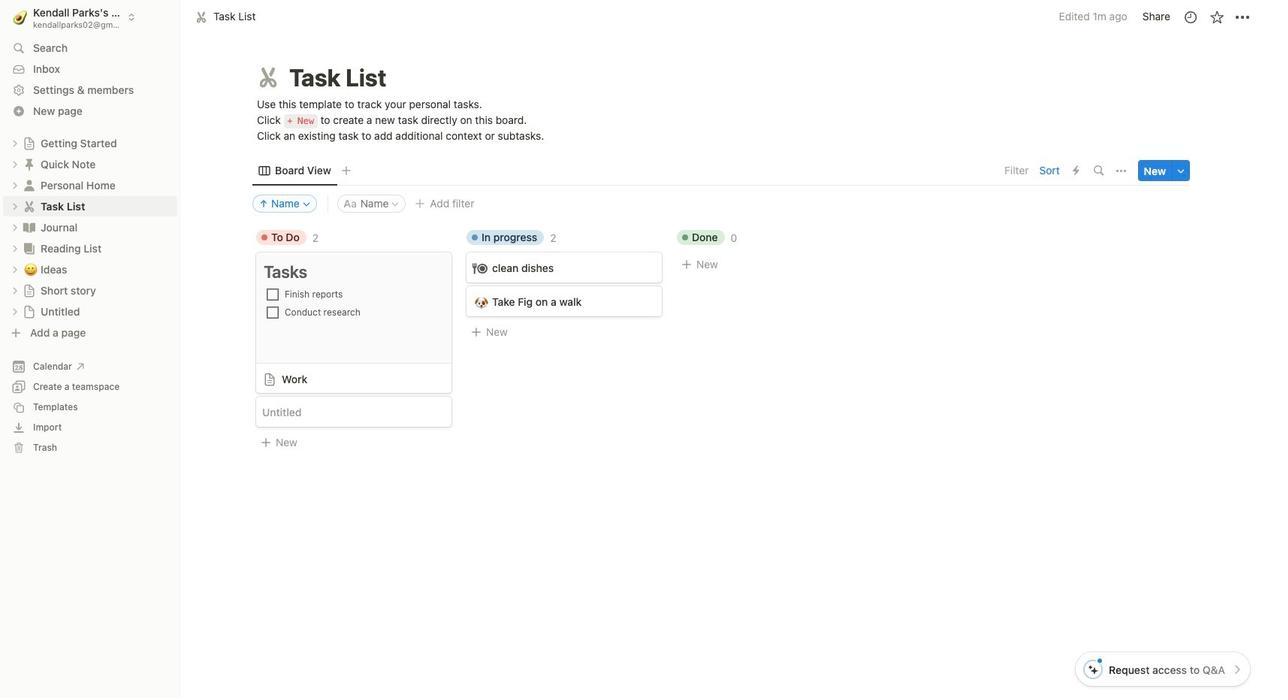Task type: vqa. For each thing, say whether or not it's contained in the screenshot.
Comments image
no



Task type: describe. For each thing, give the bounding box(es) containing it.
4 open image from the top
[[11, 223, 20, 232]]

😀 image
[[24, 260, 38, 278]]

1 open image from the top
[[11, 202, 20, 211]]

🥑 image
[[13, 8, 27, 27]]

2 open image from the top
[[11, 244, 20, 253]]

create and view automations image
[[1073, 166, 1080, 176]]

5 open image from the top
[[11, 265, 20, 274]]

1 open image from the top
[[11, 139, 20, 148]]

3 open image from the top
[[11, 286, 20, 295]]



Task type: locate. For each thing, give the bounding box(es) containing it.
6 open image from the top
[[11, 307, 20, 316]]

0 vertical spatial open image
[[11, 202, 20, 211]]

🐶 image
[[475, 293, 488, 311]]

2 open image from the top
[[11, 160, 20, 169]]

tab
[[253, 160, 337, 181]]

open image
[[11, 139, 20, 148], [11, 160, 20, 169], [11, 181, 20, 190], [11, 223, 20, 232], [11, 265, 20, 274], [11, 307, 20, 316]]

tab list
[[253, 156, 1000, 186]]

change page icon image
[[255, 64, 282, 91], [23, 136, 36, 150], [22, 157, 37, 172], [22, 178, 37, 193], [22, 199, 37, 214], [22, 220, 37, 235], [22, 241, 37, 256], [23, 284, 36, 297], [23, 305, 36, 318]]

updates image
[[1183, 9, 1198, 24]]

3 open image from the top
[[11, 181, 20, 190]]

open image
[[11, 202, 20, 211], [11, 244, 20, 253], [11, 286, 20, 295]]

2 vertical spatial open image
[[11, 286, 20, 295]]

1 vertical spatial open image
[[11, 244, 20, 253]]

favorite image
[[1210, 9, 1225, 24]]



